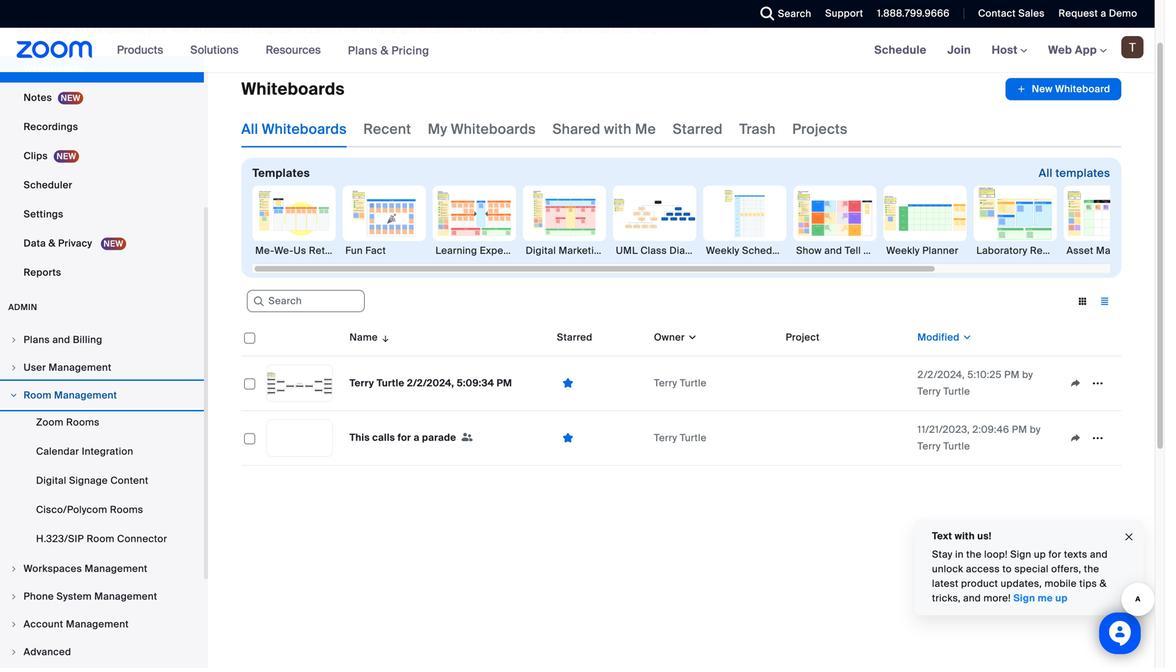 Task type: locate. For each thing, give the bounding box(es) containing it.
starred
[[673, 120, 723, 138], [557, 331, 593, 344]]

room down user
[[24, 389, 52, 402]]

terry turtle 2/2/2024, 5:09:34 pm element
[[350, 377, 512, 390]]

right image left room management
[[10, 391, 18, 400]]

and inside button
[[825, 244, 842, 257]]

by inside 11/21/2023, 2:09:46 pm by terry turtle
[[1030, 423, 1041, 436]]

clips
[[24, 149, 48, 162]]

2:09:46
[[973, 423, 1010, 436]]

0 horizontal spatial starred
[[557, 331, 593, 344]]

0 vertical spatial plans
[[348, 43, 378, 58]]

0 horizontal spatial plans
[[24, 333, 50, 346]]

access inside meet zoom ai companion, footer
[[418, 23, 452, 36]]

a left the 'twist'
[[886, 244, 891, 257]]

1 terry turtle from the top
[[654, 377, 707, 390]]

all inside button
[[1039, 166, 1053, 180]]

pm for 11/21/2023, 2:09:46 pm by terry turtle
[[1012, 423, 1028, 436]]

2 right image from the top
[[10, 620, 18, 629]]

1 horizontal spatial &
[[381, 43, 389, 58]]

schedule down 1.888.799.9666
[[875, 43, 927, 57]]

0 horizontal spatial rooms
[[66, 416, 100, 429]]

companion
[[479, 23, 534, 36]]

with up in
[[955, 530, 975, 542]]

0 horizontal spatial &
[[48, 237, 56, 250]]

0 horizontal spatial a
[[414, 431, 420, 444]]

0 vertical spatial a
[[1101, 7, 1107, 20]]

weekly planner
[[887, 244, 959, 257]]

right image left user
[[10, 364, 18, 372]]

0 vertical spatial with
[[604, 120, 632, 138]]

2/2/2024,
[[918, 368, 965, 381], [407, 377, 454, 390]]

management down workspaces management menu item
[[94, 590, 157, 603]]

all for all templates
[[1039, 166, 1053, 180]]

with inside show and tell with a twist element
[[864, 244, 883, 257]]

2 horizontal spatial ai
[[467, 23, 476, 36]]

whiteboards down "zoom logo"
[[24, 62, 84, 75]]

1 vertical spatial starred
[[557, 331, 593, 344]]

and
[[380, 23, 397, 36], [825, 244, 842, 257], [52, 333, 70, 346], [1090, 548, 1108, 561], [964, 592, 981, 605]]

up inside stay in the loop! sign up for texts and unlock access to special offers, the latest product updates, mobile tips & tricks, and more!
[[1034, 548, 1046, 561]]

right image inside advanced menu item
[[10, 648, 18, 656]]

and inside meet zoom ai companion, footer
[[380, 23, 397, 36]]

by
[[1023, 368, 1033, 381], [1030, 423, 1041, 436]]

profile picture image
[[1122, 36, 1144, 58]]

share image
[[1065, 377, 1087, 390], [1065, 432, 1087, 444]]

solutions
[[190, 43, 239, 57]]

2/2/2024, down modified dropdown button
[[918, 368, 965, 381]]

click to unstar the whiteboard terry turtle 2/2/2024, 5:09:34 pm image
[[557, 377, 579, 390]]

0 vertical spatial &
[[381, 43, 389, 58]]

digital inside digital signage content "link"
[[36, 474, 66, 487]]

access up product
[[966, 563, 1000, 575]]

rooms up calendar integration
[[66, 416, 100, 429]]

h.323/sip room connector
[[36, 532, 167, 545]]

0 horizontal spatial canvas
[[536, 244, 571, 257]]

schedule inside "meetings" navigation
[[875, 43, 927, 57]]

2 upgrade from the left
[[638, 23, 680, 36]]

share image down the more options for terry turtle 2/2/2024, 5:09:34 pm image
[[1065, 432, 1087, 444]]

1 horizontal spatial plans
[[348, 43, 378, 58]]

right image
[[10, 391, 18, 400], [10, 620, 18, 629], [10, 648, 18, 656]]

this calls for a parade element
[[350, 431, 459, 444]]

1 vertical spatial share image
[[1065, 432, 1087, 444]]

to down 'loop!' on the right of the page
[[1003, 563, 1012, 575]]

1 horizontal spatial ai
[[192, 23, 202, 36]]

fact
[[366, 244, 386, 257]]

all inside tab list
[[241, 120, 258, 138]]

whiteboards
[[24, 62, 84, 75], [241, 78, 345, 100], [262, 120, 347, 138], [451, 120, 536, 138]]

rooms down content
[[110, 503, 143, 516]]

weekly schedule button
[[703, 186, 787, 258]]

weekly inside button
[[887, 244, 920, 257]]

management down billing
[[49, 361, 112, 374]]

1 horizontal spatial rooms
[[110, 503, 143, 516]]

0 vertical spatial starred
[[673, 120, 723, 138]]

1 vertical spatial up
[[1056, 592, 1068, 605]]

planner
[[923, 244, 959, 257]]

down image
[[685, 331, 698, 344]]

1 canvas from the left
[[536, 244, 571, 257]]

0 vertical spatial by
[[1023, 368, 1033, 381]]

1 horizontal spatial canvas
[[609, 244, 644, 257]]

ai left companion at the top left
[[467, 23, 476, 36]]

get
[[400, 23, 415, 36]]

0 vertical spatial share image
[[1065, 377, 1087, 390]]

digital
[[526, 244, 556, 257], [36, 474, 66, 487]]

application
[[241, 319, 1132, 476], [1065, 373, 1116, 394], [1065, 428, 1116, 448]]

uml class diagram element
[[613, 244, 710, 258]]

room down cisco/polycom rooms link
[[87, 532, 115, 545]]

zoom up calendar
[[36, 416, 64, 429]]

rooms for cisco/polycom rooms
[[110, 503, 143, 516]]

learning experience canvas element
[[433, 244, 571, 258]]

1 horizontal spatial digital
[[526, 244, 556, 257]]

management for asset management
[[1096, 244, 1159, 257]]

0 horizontal spatial for
[[398, 431, 411, 444]]

right image left the phone
[[10, 592, 18, 601]]

2 right image from the top
[[10, 364, 18, 372]]

weekly for weekly planner
[[887, 244, 920, 257]]

assistant!
[[205, 23, 250, 36]]

2 share image from the top
[[1065, 432, 1087, 444]]

for up offers,
[[1049, 548, 1062, 561]]

and right texts
[[1090, 548, 1108, 561]]

1 vertical spatial plans
[[24, 333, 50, 346]]

canvas for digital marketing canvas
[[609, 244, 644, 257]]

zoom left one
[[309, 23, 336, 36]]

2 horizontal spatial to
[[1003, 563, 1012, 575]]

1 horizontal spatial with
[[864, 244, 883, 257]]

fun fact button
[[343, 186, 426, 258]]

all up templates
[[241, 120, 258, 138]]

to inside stay in the loop! sign up for texts and unlock access to special offers, the latest product updates, mobile tips & tricks, and more!
[[1003, 563, 1012, 575]]

canvas for learning experience canvas
[[536, 244, 571, 257]]

0 horizontal spatial 2/2/2024,
[[407, 377, 454, 390]]

shared
[[553, 120, 601, 138]]

new whiteboard
[[1032, 83, 1111, 95]]

digital down calendar
[[36, 474, 66, 487]]

shared with me
[[553, 120, 656, 138]]

3 ai from the left
[[467, 23, 476, 36]]

by for 2/2/2024, 5:10:25 pm by terry turtle
[[1023, 368, 1033, 381]]

project
[[786, 331, 820, 344]]

right image inside workspaces management menu item
[[10, 565, 18, 573]]

cell
[[780, 356, 912, 411], [780, 411, 912, 466]]

1 right image from the top
[[10, 336, 18, 344]]

the up the tips
[[1084, 563, 1100, 575]]

right image
[[10, 336, 18, 344], [10, 364, 18, 372], [10, 565, 18, 573], [10, 592, 18, 601]]

a inside button
[[886, 244, 891, 257]]

2 weekly from the left
[[887, 244, 920, 257]]

a left demo
[[1101, 7, 1107, 20]]

1 horizontal spatial 2/2/2024,
[[918, 368, 965, 381]]

1 vertical spatial access
[[966, 563, 1000, 575]]

phone system management menu item
[[0, 583, 204, 610]]

starred inside application
[[557, 331, 593, 344]]

0 horizontal spatial to
[[297, 23, 306, 36]]

for right calls
[[398, 431, 411, 444]]

2 vertical spatial &
[[1100, 577, 1107, 590]]

by for 11/21/2023, 2:09:46 pm by terry turtle
[[1030, 423, 1041, 436]]

weekly inside button
[[706, 244, 740, 257]]

request a demo link
[[1048, 0, 1155, 28], [1059, 7, 1138, 20]]

upgrade today link
[[638, 23, 710, 36]]

and left billing
[[52, 333, 70, 346]]

0 horizontal spatial digital
[[36, 474, 66, 487]]

1 horizontal spatial for
[[1049, 548, 1062, 561]]

modified
[[918, 331, 960, 344]]

1 vertical spatial the
[[1084, 563, 1100, 575]]

plans inside product information navigation
[[348, 43, 378, 58]]

1 horizontal spatial upgrade
[[638, 23, 680, 36]]

zoom
[[44, 23, 72, 36], [309, 23, 336, 36], [36, 416, 64, 429]]

2 vertical spatial right image
[[10, 648, 18, 656]]

1 cell from the top
[[780, 356, 912, 411]]

right image inside room management menu item
[[10, 391, 18, 400]]

ai
[[74, 23, 84, 36], [192, 23, 202, 36], [467, 23, 476, 36]]

plans down meet zoom ai companion, your new ai assistant! upgrade to zoom one pro and get access to ai companion at no additional cost. upgrade today
[[348, 43, 378, 58]]

2 vertical spatial a
[[414, 431, 420, 444]]

a inside application
[[414, 431, 420, 444]]

sign up special
[[1011, 548, 1032, 561]]

pricing
[[392, 43, 429, 58]]

diagram
[[670, 244, 710, 257]]

pm inside 2/2/2024, 5:10:25 pm by terry turtle
[[1005, 368, 1020, 381]]

digital left marketing
[[526, 244, 556, 257]]

access right get
[[418, 23, 452, 36]]

0 vertical spatial rooms
[[66, 416, 100, 429]]

starred right me
[[673, 120, 723, 138]]

0 horizontal spatial all
[[241, 120, 258, 138]]

advanced menu item
[[0, 639, 204, 665]]

0 vertical spatial digital
[[526, 244, 556, 257]]

management up phone system management menu item
[[85, 562, 148, 575]]

zoom rooms
[[36, 416, 100, 429]]

management inside button
[[1096, 244, 1159, 257]]

2 cell from the top
[[780, 411, 912, 466]]

1 horizontal spatial room
[[87, 532, 115, 545]]

weekly
[[706, 244, 740, 257], [887, 244, 920, 257]]

0 horizontal spatial room
[[24, 389, 52, 402]]

management right 'asset'
[[1096, 244, 1159, 257]]

2 vertical spatial with
[[955, 530, 975, 542]]

and left get
[[380, 23, 397, 36]]

plans and billing
[[24, 333, 102, 346]]

0 vertical spatial sign
[[1011, 548, 1032, 561]]

connector
[[117, 532, 167, 545]]

integration
[[82, 445, 133, 458]]

a left parade
[[414, 431, 420, 444]]

0 horizontal spatial ai
[[74, 23, 84, 36]]

weekly planner element
[[884, 244, 967, 258]]

turtle
[[377, 377, 405, 390], [680, 377, 707, 390], [944, 385, 970, 398], [680, 431, 707, 444], [944, 440, 970, 453]]

1 vertical spatial for
[[1049, 548, 1062, 561]]

h.323/sip room connector link
[[0, 525, 204, 553]]

by inside 2/2/2024, 5:10:25 pm by terry turtle
[[1023, 368, 1033, 381]]

digital inside digital marketing canvas element
[[526, 244, 556, 257]]

2/2/2024, left 5:09:34 on the left
[[407, 377, 454, 390]]

recent
[[364, 120, 411, 138]]

banner
[[0, 28, 1155, 73]]

right image left account
[[10, 620, 18, 629]]

& right data
[[48, 237, 56, 250]]

0 horizontal spatial up
[[1034, 548, 1046, 561]]

whiteboards down resources
[[241, 78, 345, 100]]

plans up user
[[24, 333, 50, 346]]

2 terry turtle from the top
[[654, 431, 707, 444]]

we-
[[274, 244, 294, 257]]

& left pricing
[[381, 43, 389, 58]]

0 vertical spatial up
[[1034, 548, 1046, 561]]

join link
[[937, 28, 982, 72]]

sign inside stay in the loop! sign up for texts and unlock access to special offers, the latest product updates, mobile tips & tricks, and more!
[[1011, 548, 1032, 561]]

0 horizontal spatial schedule
[[742, 244, 787, 257]]

rooms
[[66, 416, 100, 429], [110, 503, 143, 516]]

application for 2/2/2024, 5:10:25 pm by terry turtle
[[1065, 373, 1116, 394]]

3 right image from the top
[[10, 565, 18, 573]]

the board this calls for a parade has been shared with others image
[[462, 431, 473, 442]]

up up special
[[1034, 548, 1046, 561]]

1 vertical spatial digital
[[36, 474, 66, 487]]

right image inside user management menu item
[[10, 364, 18, 372]]

learning experience canvas button
[[433, 186, 571, 258]]

by right the 5:10:25
[[1023, 368, 1033, 381]]

0 horizontal spatial the
[[967, 548, 982, 561]]

1 vertical spatial room
[[87, 532, 115, 545]]

fun fact element
[[343, 244, 426, 258]]

with left me
[[604, 120, 632, 138]]

with for shared
[[604, 120, 632, 138]]

2 horizontal spatial a
[[1101, 7, 1107, 20]]

right image inside phone system management menu item
[[10, 592, 18, 601]]

host
[[992, 43, 1021, 57]]

to up resources
[[297, 23, 306, 36]]

management up zoom rooms "link"
[[54, 389, 117, 402]]

asset management element
[[1064, 244, 1159, 258]]

products
[[117, 43, 163, 57]]

schedule left show
[[742, 244, 787, 257]]

& inside product information navigation
[[381, 43, 389, 58]]

0 horizontal spatial access
[[418, 23, 452, 36]]

templates
[[253, 166, 310, 180]]

digital signage content link
[[0, 467, 204, 495]]

right image inside account management menu item
[[10, 620, 18, 629]]

digital marketing canvas
[[526, 244, 644, 257]]

learning experience canvas
[[436, 244, 571, 257]]

asset management
[[1067, 244, 1159, 257]]

recordings
[[24, 120, 78, 133]]

1 horizontal spatial schedule
[[875, 43, 927, 57]]

management for workspaces management
[[85, 562, 148, 575]]

support
[[826, 7, 864, 20]]

pm right 2:09:46
[[1012, 423, 1028, 436]]

0 horizontal spatial with
[[604, 120, 632, 138]]

ai up "zoom logo"
[[74, 23, 84, 36]]

1 vertical spatial a
[[886, 244, 891, 257]]

fun
[[345, 244, 363, 257]]

plans inside "menu item"
[[24, 333, 50, 346]]

1 horizontal spatial weekly
[[887, 244, 920, 257]]

3 right image from the top
[[10, 648, 18, 656]]

more options for terry turtle 2/2/2024, 5:09:34 pm image
[[1087, 377, 1109, 390]]

0 vertical spatial terry turtle
[[654, 377, 707, 390]]

meet zoom ai companion, footer
[[0, 6, 1155, 54]]

rooms inside "link"
[[66, 416, 100, 429]]

whiteboard
[[1056, 83, 1111, 95]]

1 vertical spatial with
[[864, 244, 883, 257]]

up down mobile in the right of the page
[[1056, 592, 1068, 605]]

1 vertical spatial rooms
[[110, 503, 143, 516]]

0 vertical spatial all
[[241, 120, 258, 138]]

phone system management
[[24, 590, 157, 603]]

workspaces
[[24, 562, 82, 575]]

arrow down image
[[378, 329, 391, 346]]

your
[[148, 23, 168, 36]]

1 horizontal spatial access
[[966, 563, 1000, 575]]

1 horizontal spatial a
[[886, 244, 891, 257]]

right image left "advanced"
[[10, 648, 18, 656]]

2 horizontal spatial with
[[955, 530, 975, 542]]

1 vertical spatial all
[[1039, 166, 1053, 180]]

4 right image from the top
[[10, 592, 18, 601]]

pm right the 5:10:25
[[1005, 368, 1020, 381]]

access inside stay in the loop! sign up for texts and unlock access to special offers, the latest product updates, mobile tips & tricks, and more!
[[966, 563, 1000, 575]]

0 vertical spatial schedule
[[875, 43, 927, 57]]

user management
[[24, 361, 112, 374]]

all left templates
[[1039, 166, 1053, 180]]

room inside menu item
[[24, 389, 52, 402]]

1 horizontal spatial starred
[[673, 120, 723, 138]]

my
[[428, 120, 447, 138]]

0 vertical spatial room
[[24, 389, 52, 402]]

one
[[339, 23, 358, 36]]

new whiteboard application
[[1006, 78, 1122, 100]]

1 share image from the top
[[1065, 377, 1087, 390]]

plans & pricing link
[[348, 43, 429, 58], [348, 43, 429, 58]]

0 horizontal spatial upgrade
[[253, 23, 294, 36]]

terry inside 11/21/2023, 2:09:46 pm by terry turtle
[[918, 440, 941, 453]]

schedule link
[[864, 28, 937, 72]]

calendar integration link
[[0, 438, 204, 465]]

1 horizontal spatial all
[[1039, 166, 1053, 180]]

all
[[241, 120, 258, 138], [1039, 166, 1053, 180]]

web
[[1049, 43, 1072, 57]]

2 canvas from the left
[[609, 244, 644, 257]]

management down phone system management menu item
[[66, 618, 129, 631]]

with right tell
[[864, 244, 883, 257]]

share image up more options for this calls for a parade image
[[1065, 377, 1087, 390]]

notes
[[24, 91, 52, 104]]

to left companion at the top left
[[455, 23, 464, 36]]

retrospective
[[309, 244, 375, 257]]

tell
[[845, 244, 861, 257]]

starred up click to unstar the whiteboard terry turtle 2/2/2024, 5:09:34 pm icon
[[557, 331, 593, 344]]

1 vertical spatial right image
[[10, 620, 18, 629]]

1 vertical spatial &
[[48, 237, 56, 250]]

digital for digital marketing canvas
[[526, 244, 556, 257]]

& inside data & privacy link
[[48, 237, 56, 250]]

0 horizontal spatial weekly
[[706, 244, 740, 257]]

the right in
[[967, 548, 982, 561]]

0 vertical spatial right image
[[10, 391, 18, 400]]

right image left 'workspaces'
[[10, 565, 18, 573]]

experience
[[480, 244, 533, 257]]

upgrade up resources
[[253, 23, 294, 36]]

right image down admin
[[10, 336, 18, 344]]

1 weekly from the left
[[706, 244, 740, 257]]

with inside tabs of all whiteboard page tab list
[[604, 120, 632, 138]]

1 horizontal spatial the
[[1084, 563, 1100, 575]]

1 right image from the top
[[10, 391, 18, 400]]

0 vertical spatial access
[[418, 23, 452, 36]]

right image inside plans and billing "menu item"
[[10, 336, 18, 344]]

1 vertical spatial by
[[1030, 423, 1041, 436]]

ai right new at the top of page
[[192, 23, 202, 36]]

contact sales
[[978, 7, 1045, 20]]

a
[[1101, 7, 1107, 20], [886, 244, 891, 257], [414, 431, 420, 444]]

room management
[[24, 389, 117, 402]]

0 vertical spatial for
[[398, 431, 411, 444]]

and left tell
[[825, 244, 842, 257]]

1 vertical spatial schedule
[[742, 244, 787, 257]]

by right 2:09:46
[[1030, 423, 1041, 436]]

sign me up
[[1014, 592, 1068, 605]]

plans and billing menu item
[[0, 327, 204, 353]]

room
[[24, 389, 52, 402], [87, 532, 115, 545]]

& for plans
[[381, 43, 389, 58]]

projects
[[793, 120, 848, 138]]

sign down the updates, at the right
[[1014, 592, 1036, 605]]

1 vertical spatial terry turtle
[[654, 431, 707, 444]]

upgrade right cost.
[[638, 23, 680, 36]]

show
[[796, 244, 822, 257]]

cost.
[[612, 23, 635, 36]]

no
[[548, 23, 560, 36]]

& right the tips
[[1100, 577, 1107, 590]]

2 horizontal spatial &
[[1100, 577, 1107, 590]]

pm inside 11/21/2023, 2:09:46 pm by terry turtle
[[1012, 423, 1028, 436]]

1 vertical spatial sign
[[1014, 592, 1036, 605]]



Task type: vqa. For each thing, say whether or not it's contained in the screenshot.
'Request a Demo' link
yes



Task type: describe. For each thing, give the bounding box(es) containing it.
companion,
[[86, 23, 145, 36]]

1 upgrade from the left
[[253, 23, 294, 36]]

more!
[[984, 592, 1011, 605]]

admin menu menu
[[0, 327, 204, 667]]

templates
[[1056, 166, 1111, 180]]

all templates
[[1039, 166, 1111, 180]]

uml class diagram
[[616, 244, 710, 257]]

calls
[[372, 431, 395, 444]]

contact
[[978, 7, 1016, 20]]

right image for room
[[10, 391, 18, 400]]

schedule inside button
[[742, 244, 787, 257]]

cisco/polycom rooms
[[36, 503, 143, 516]]

zoom up "zoom logo"
[[44, 23, 72, 36]]

management for room management
[[54, 389, 117, 402]]

loop!
[[985, 548, 1008, 561]]

updates,
[[1001, 577, 1042, 590]]

new whiteboard button
[[1006, 78, 1122, 100]]

us!
[[978, 530, 992, 542]]

text with us!
[[932, 530, 992, 542]]

weekly planner button
[[884, 186, 967, 258]]

reports
[[24, 266, 61, 279]]

workspaces management menu item
[[0, 556, 204, 582]]

clips link
[[0, 142, 204, 170]]

for inside stay in the loop! sign up for texts and unlock access to special offers, the latest product updates, mobile tips & tricks, and more!
[[1049, 548, 1062, 561]]

data & privacy link
[[0, 230, 204, 257]]

2/2/2024, inside 2/2/2024, 5:10:25 pm by terry turtle
[[918, 368, 965, 381]]

product
[[961, 577, 998, 590]]

settings link
[[0, 200, 204, 228]]

uml
[[616, 244, 638, 257]]

account management menu item
[[0, 611, 204, 638]]

plans for plans & pricing
[[348, 43, 378, 58]]

11/21/2023, 2:09:46 pm by terry turtle
[[918, 423, 1041, 453]]

right image for user management
[[10, 364, 18, 372]]

account
[[24, 618, 63, 631]]

and inside "menu item"
[[52, 333, 70, 346]]

thumbnail of this calls for a parade image
[[267, 420, 332, 456]]

whiteboards inside whiteboards link
[[24, 62, 84, 75]]

all for all whiteboards
[[241, 120, 258, 138]]

show and tell with a twist
[[796, 244, 918, 257]]

special
[[1015, 563, 1049, 575]]

digital signage content
[[36, 474, 149, 487]]

plans & pricing
[[348, 43, 429, 58]]

1 ai from the left
[[74, 23, 84, 36]]

modified button
[[918, 331, 973, 344]]

1 horizontal spatial up
[[1056, 592, 1068, 605]]

Search text field
[[247, 290, 365, 312]]

terry turtle for 2/2/2024,
[[654, 377, 707, 390]]

request a demo
[[1059, 7, 1138, 20]]

terry turtle 2/2/2024, 5:09:34 pm
[[350, 377, 512, 390]]

more options for this calls for a parade image
[[1087, 432, 1109, 444]]

add image
[[1017, 82, 1027, 96]]

list mode, selected image
[[1094, 295, 1116, 308]]

calendar
[[36, 445, 79, 458]]

tips
[[1080, 577, 1097, 590]]

with for text
[[955, 530, 975, 542]]

turtle inside 2/2/2024, 5:10:25 pm by terry turtle
[[944, 385, 970, 398]]

sales
[[1019, 7, 1045, 20]]

tricks,
[[932, 592, 961, 605]]

share image for 11/21/2023, 2:09:46 pm by terry turtle
[[1065, 432, 1087, 444]]

down image
[[960, 331, 973, 344]]

terry inside 2/2/2024, 5:10:25 pm by terry turtle
[[918, 385, 941, 398]]

me-we-us retrospective element
[[253, 244, 375, 258]]

side navigation navigation
[[0, 0, 208, 668]]

resources button
[[266, 28, 327, 72]]

this
[[350, 431, 370, 444]]

tabs of all whiteboard page tab list
[[241, 111, 848, 147]]

weekly schedule
[[706, 244, 787, 257]]

report
[[1030, 244, 1063, 257]]

uml class diagram button
[[613, 186, 710, 258]]

1.888.799.9666 button up join
[[867, 0, 953, 28]]

0 vertical spatial the
[[967, 548, 982, 561]]

scheduler link
[[0, 171, 204, 199]]

asset
[[1067, 244, 1094, 257]]

and down product
[[964, 592, 981, 605]]

personal menu menu
[[0, 0, 204, 288]]

marketing
[[559, 244, 606, 257]]

me-
[[255, 244, 274, 257]]

grid mode, not selected image
[[1072, 295, 1094, 308]]

room management menu item
[[0, 382, 204, 409]]

solutions button
[[190, 28, 245, 72]]

owner
[[654, 331, 685, 344]]

user management menu item
[[0, 354, 204, 381]]

twist
[[894, 244, 918, 257]]

the board this calls for a parade has been shared with others element
[[459, 431, 473, 446]]

application containing name
[[241, 319, 1132, 476]]

weekly schedule element
[[703, 244, 787, 258]]

starred inside tabs of all whiteboard page tab list
[[673, 120, 723, 138]]

1.888.799.9666
[[877, 7, 950, 20]]

turtle inside 11/21/2023, 2:09:46 pm by terry turtle
[[944, 440, 970, 453]]

room inside menu
[[87, 532, 115, 545]]

application for 11/21/2023, 2:09:46 pm by terry turtle
[[1065, 428, 1116, 448]]

2 ai from the left
[[192, 23, 202, 36]]

in
[[956, 548, 964, 561]]

rooms for zoom rooms
[[66, 416, 100, 429]]

cell for 2/2/2024,
[[780, 356, 912, 411]]

data
[[24, 237, 46, 250]]

signage
[[69, 474, 108, 487]]

laboratory report button
[[974, 186, 1063, 258]]

& inside stay in the loop! sign up for texts and unlock access to special offers, the latest product updates, mobile tips & tricks, and more!
[[1100, 577, 1107, 590]]

privacy
[[58, 237, 92, 250]]

product information navigation
[[107, 28, 440, 73]]

for inside application
[[398, 431, 411, 444]]

close image
[[1124, 529, 1135, 545]]

today
[[682, 23, 710, 36]]

banner containing products
[[0, 28, 1155, 73]]

search button
[[750, 0, 815, 28]]

whiteboards up templates
[[262, 120, 347, 138]]

request
[[1059, 7, 1098, 20]]

web app button
[[1049, 43, 1107, 57]]

system
[[56, 590, 92, 603]]

& for data
[[48, 237, 56, 250]]

zoom logo image
[[17, 41, 93, 58]]

parade
[[422, 431, 456, 444]]

weekly for weekly schedule
[[706, 244, 740, 257]]

whiteboards right my
[[451, 120, 536, 138]]

admin
[[8, 302, 37, 313]]

search
[[778, 7, 812, 20]]

latest
[[932, 577, 959, 590]]

digital marketing canvas element
[[523, 244, 644, 258]]

management for user management
[[49, 361, 112, 374]]

plans for plans and billing
[[24, 333, 50, 346]]

me
[[1038, 592, 1053, 605]]

settings
[[24, 208, 63, 221]]

texts
[[1064, 548, 1088, 561]]

pm for 2/2/2024, 5:10:25 pm by terry turtle
[[1005, 368, 1020, 381]]

right image for account
[[10, 620, 18, 629]]

right image for phone system management
[[10, 592, 18, 601]]

terry turtle for 11/21/2023,
[[654, 431, 707, 444]]

digital for digital signage content
[[36, 474, 66, 487]]

click to unstar the whiteboard this calls for a parade image
[[557, 431, 579, 445]]

workspaces management
[[24, 562, 148, 575]]

zoom inside "link"
[[36, 416, 64, 429]]

1.888.799.9666 button up schedule link
[[877, 7, 950, 20]]

thumbnail of terry turtle 2/2/2024, 5:09:34 pm image
[[267, 365, 332, 401]]

fun fact
[[345, 244, 386, 257]]

room management menu
[[0, 409, 204, 554]]

show and tell with a twist element
[[794, 244, 918, 258]]

management for account management
[[66, 618, 129, 631]]

laboratory
[[977, 244, 1028, 257]]

meetings navigation
[[864, 28, 1155, 73]]

1 horizontal spatial to
[[455, 23, 464, 36]]

h.323/sip
[[36, 532, 84, 545]]

notes link
[[0, 84, 204, 112]]

recordings link
[[0, 113, 204, 141]]

right image for workspaces management
[[10, 565, 18, 573]]

class
[[641, 244, 667, 257]]

calendar integration
[[36, 445, 133, 458]]

share image for 2/2/2024, 5:10:25 pm by terry turtle
[[1065, 377, 1087, 390]]

right image for plans and billing
[[10, 336, 18, 344]]

me-we-us retrospective button
[[253, 186, 375, 258]]

mobile
[[1045, 577, 1077, 590]]

pm right 5:09:34 on the left
[[497, 377, 512, 390]]

laboratory report element
[[974, 244, 1063, 258]]

digital marketing canvas button
[[523, 186, 644, 258]]

host button
[[992, 43, 1028, 57]]

cell for 11/21/2023,
[[780, 411, 912, 466]]



